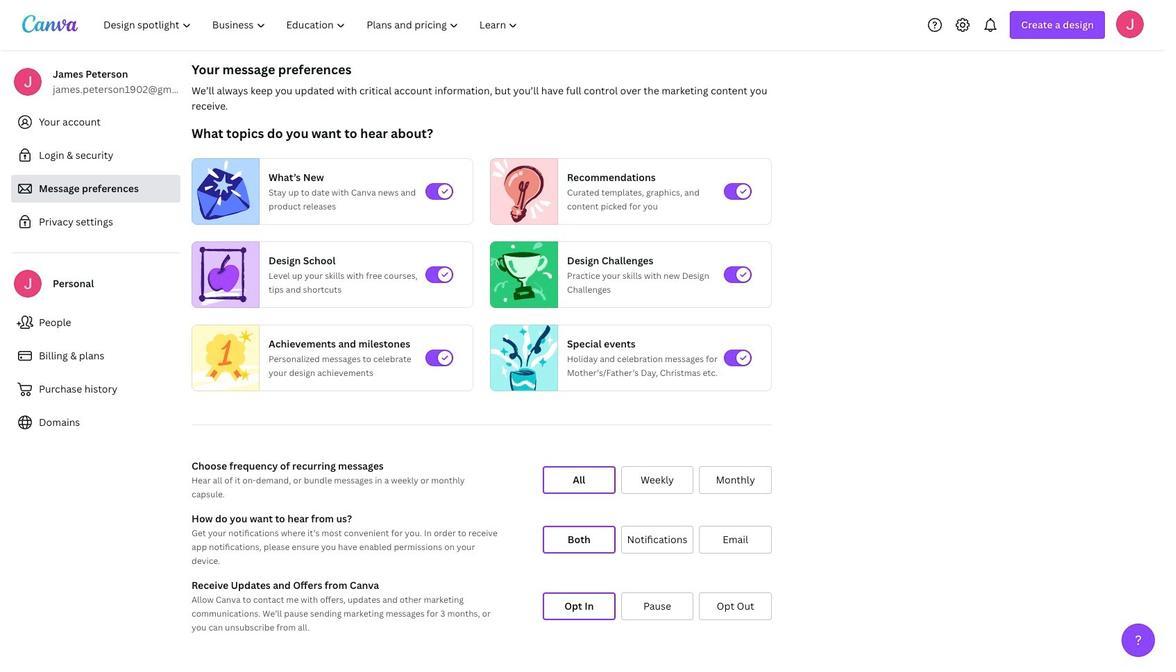 Task type: locate. For each thing, give the bounding box(es) containing it.
None button
[[543, 466, 615, 494], [621, 466, 694, 494], [699, 466, 772, 494], [543, 526, 615, 554], [621, 526, 694, 554], [699, 526, 772, 554], [543, 593, 615, 621], [621, 593, 694, 621], [699, 593, 772, 621], [543, 466, 615, 494], [621, 466, 694, 494], [699, 466, 772, 494], [543, 526, 615, 554], [621, 526, 694, 554], [699, 526, 772, 554], [543, 593, 615, 621], [621, 593, 694, 621], [699, 593, 772, 621]]

top level navigation element
[[94, 11, 530, 39]]

james peterson image
[[1116, 10, 1144, 38]]

topic image
[[192, 158, 253, 225], [491, 158, 552, 225], [192, 242, 253, 308], [491, 242, 552, 308], [192, 322, 259, 394], [491, 322, 557, 394]]



Task type: vqa. For each thing, say whether or not it's contained in the screenshot.
Grade
no



